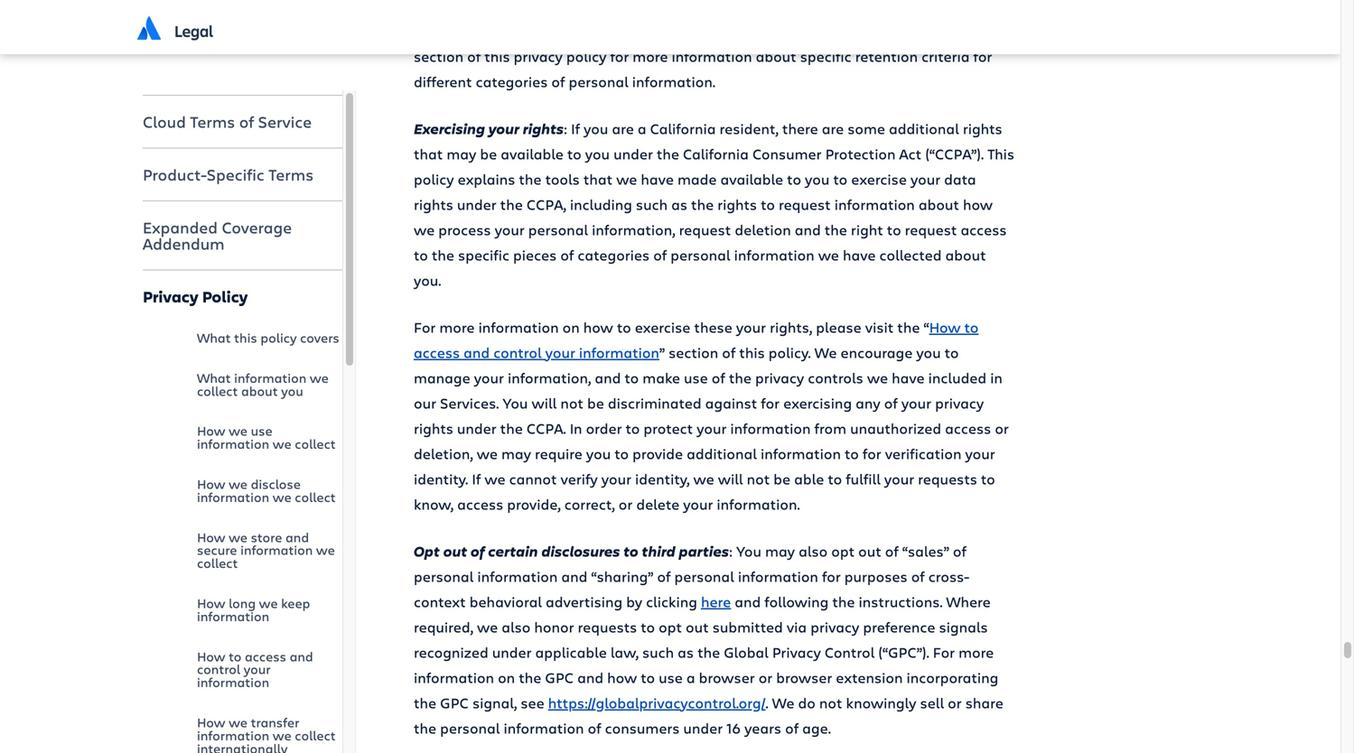 Task type: locate. For each thing, give the bounding box(es) containing it.
that
[[414, 144, 443, 163], [584, 169, 613, 189]]

also up following
[[799, 541, 828, 561]]

0 vertical spatial how to access and control your information
[[414, 317, 979, 362]]

such right law,
[[642, 643, 674, 662]]

0 horizontal spatial you
[[503, 393, 528, 413]]

long
[[229, 595, 256, 612]]

1 horizontal spatial on
[[563, 317, 580, 337]]

additional up act
[[889, 119, 959, 138]]

how for the 'how we disclose information we collect' link
[[197, 475, 225, 493]]

: for exercising your rights
[[564, 119, 567, 138]]

1 vertical spatial available
[[721, 169, 784, 189]]

following
[[765, 592, 829, 611]]

0 vertical spatial exercise
[[851, 169, 907, 189]]

this inside " section of this privacy policy for more information about specific retention criteria for different categories of personal information.
[[484, 46, 510, 66]]

see
[[521, 693, 545, 713]]

information, up ccpa.
[[508, 368, 591, 387]]

1 horizontal spatial use
[[659, 668, 683, 687]]

your up explains
[[489, 119, 520, 138]]

of up purposes
[[885, 541, 899, 561]]

this left policy.
[[739, 343, 765, 362]]

of up against on the bottom of page
[[712, 368, 725, 387]]

criteria
[[922, 46, 970, 66]]

0 vertical spatial opt
[[831, 541, 855, 561]]

0 horizontal spatial additional
[[687, 444, 757, 463]]

1 horizontal spatial browser
[[776, 668, 832, 687]]

section down these at the top of the page
[[669, 343, 718, 362]]

1 vertical spatial have
[[843, 245, 876, 265]]

1 horizontal spatial that
[[584, 169, 613, 189]]

you
[[584, 119, 608, 138], [585, 144, 610, 163], [805, 169, 830, 189], [917, 343, 941, 362], [281, 382, 303, 400], [586, 444, 611, 463]]

that up including
[[584, 169, 613, 189]]

" inside " section of this policy. we encourage you to manage your information, and to make use of the privacy controls we have included in our services. you will not be discriminated against for exercising any of your privacy rights under the ccpa. in order to protect your information from unauthorized access or deletion, we may require you to provide additional information to for verification your identity. if we cannot verify your identity, we will not be able to fulfill your requests to know, access provide, correct, or delete your information.
[[660, 343, 665, 362]]

rights down our
[[414, 419, 453, 438]]

1 vertical spatial terms
[[268, 164, 314, 185]]

2 horizontal spatial policy
[[566, 46, 607, 66]]

and inside " section of this policy. we encourage you to manage your information, and to make use of the privacy controls we have included in our services. you will not be discriminated against for exercising any of your privacy rights under the ccpa. in order to protect your information from unauthorized access or deletion, we may require you to provide additional information to for verification your identity. if we cannot verify your identity, we will not be able to fulfill your requests to know, access provide, correct, or delete your information.
[[595, 368, 621, 387]]

access
[[961, 220, 1007, 239], [414, 343, 460, 362], [945, 419, 991, 438], [457, 494, 504, 514], [245, 648, 286, 665]]

0 horizontal spatial gpc
[[440, 693, 469, 713]]

1 horizontal spatial have
[[843, 245, 876, 265]]

access down data at the top of the page
[[961, 220, 1007, 239]]

collect right internationally
[[295, 727, 336, 744]]

or up .
[[759, 668, 773, 687]]

" section of this privacy policy for more information about specific retention criteria for different categories of personal information.
[[414, 21, 992, 91]]

not inside . we do not knowingly sell or share the personal information of consumers under 16 years of age.
[[819, 693, 843, 713]]

how for how we use information we collect link at the left of page
[[197, 422, 225, 440]]

for up incorporating
[[933, 643, 955, 662]]

how inside : if you are a california resident, there are some additional rights that may be available to you under the california consumer protection act ("ccpa"). this policy explains the tools that we have made available to you to exercise your data rights under the ccpa, including such as the rights to request information about how we process your personal information, request deletion and the right to request access to the specific pieces of categories of personal information we have collected about you.
[[963, 195, 993, 214]]

1 horizontal spatial exercise
[[851, 169, 907, 189]]

we inside and following the instructions. where required, we also honor requests to opt out submitted via privacy preference signals recognized under applicable law, such as the global privacy control ("gpc"). for more information on the gpc and how to use a browser or browser extension incorporating the gpc signal, see
[[477, 617, 498, 637]]

0 horizontal spatial how to access and control your information
[[197, 648, 313, 691]]

have down right
[[843, 245, 876, 265]]

control for the top how to access and control your information link
[[494, 343, 542, 362]]

information. inside " section of this policy. we encourage you to manage your information, and to make use of the privacy controls we have included in our services. you will not be discriminated against for exercising any of your privacy rights under the ccpa. in order to protect your information from unauthorized access or deletion, we may require you to provide additional information to for verification your identity. if we cannot verify your identity, we will not be able to fulfill your requests to know, access provide, correct, or delete your information.
[[717, 494, 800, 514]]

or inside . we do not knowingly sell or share the personal information of consumers under 16 years of age.
[[948, 693, 962, 713]]

collect inside what information we collect about you
[[197, 382, 238, 400]]

transfer
[[251, 714, 299, 731]]

2 vertical spatial may
[[765, 541, 795, 561]]

and up "order"
[[595, 368, 621, 387]]

about inside what information we collect about you
[[241, 382, 278, 400]]

requests inside and following the instructions. where required, we also honor requests to opt out submitted via privacy preference signals recognized under applicable law, such as the global privacy control ("gpc"). for more information on the gpc and how to use a browser or browser extension incorporating the gpc signal, see
[[578, 617, 637, 637]]

a inside and following the instructions. where required, we also honor requests to opt out submitted via privacy preference signals recognized under applicable law, such as the global privacy control ("gpc"). for more information on the gpc and how to use a browser or browser extension incorporating the gpc signal, see
[[687, 668, 695, 687]]

1 horizontal spatial for
[[933, 643, 955, 662]]

how left 'long'
[[197, 595, 225, 612]]

2 horizontal spatial out
[[858, 541, 882, 561]]

2 horizontal spatial use
[[684, 368, 708, 387]]

what down what this policy covers
[[197, 369, 231, 387]]

0 vertical spatial gpc
[[545, 668, 574, 687]]

1 what from the top
[[197, 329, 231, 347]]

what down 'policy'
[[197, 329, 231, 347]]

are up including
[[612, 119, 634, 138]]

1 vertical spatial gpc
[[440, 693, 469, 713]]

provide
[[633, 444, 683, 463]]

0 vertical spatial you
[[503, 393, 528, 413]]

or down in
[[995, 419, 1009, 438]]

of up exercising your rights
[[552, 72, 565, 91]]

how to access and control your information link
[[414, 317, 979, 362], [197, 637, 342, 703]]

1 vertical spatial opt
[[659, 617, 682, 637]]

0 horizontal spatial categories
[[476, 72, 548, 91]]

1 vertical spatial a
[[687, 668, 695, 687]]

not
[[560, 393, 584, 413], [747, 469, 770, 489], [819, 693, 843, 713]]

: for opt out of certain disclosures to third parties
[[729, 541, 733, 561]]

1 vertical spatial information,
[[508, 368, 591, 387]]

what
[[197, 329, 231, 347], [197, 369, 231, 387]]

this inside " section of this policy. we encourage you to manage your information, and to make use of the privacy controls we have included in our services. you will not be discriminated against for exercising any of your privacy rights under the ccpa. in order to protect your information from unauthorized access or deletion, we may require you to provide additional information to for verification your identity. if we cannot verify your identity, we will not be able to fulfill your requests to know, access provide, correct, or delete your information.
[[739, 343, 765, 362]]

your down act
[[911, 169, 941, 189]]

how inside and following the instructions. where required, we also honor requests to opt out submitted via privacy preference signals recognized under applicable law, such as the global privacy control ("gpc"). for more information on the gpc and how to use a browser or browser extension incorporating the gpc signal, see
[[607, 668, 637, 687]]

instructions.
[[859, 592, 943, 611]]

are right "there"
[[822, 119, 844, 138]]

of left consumers
[[588, 719, 601, 738]]

of left service
[[239, 111, 254, 132]]

out right opt
[[443, 541, 467, 561]]

have down encourage at the right
[[892, 368, 925, 387]]

may up following
[[765, 541, 795, 561]]

1 vertical spatial as
[[678, 643, 694, 662]]

2 browser from the left
[[776, 668, 832, 687]]

1 vertical spatial will
[[718, 469, 743, 489]]

this
[[988, 144, 1015, 163]]

applicable
[[535, 643, 607, 662]]

1 vertical spatial requests
[[578, 617, 637, 637]]

opt down clicking on the bottom of the page
[[659, 617, 682, 637]]

legal
[[174, 20, 213, 42]]

how left store
[[197, 528, 225, 546]]

about up "there"
[[756, 46, 797, 66]]

1 horizontal spatial also
[[799, 541, 828, 561]]

how to access and control your information link up make
[[414, 317, 979, 362]]

requests down verification
[[918, 469, 977, 489]]

categories down including
[[578, 245, 650, 265]]

out down the here
[[686, 617, 709, 637]]

0 vertical spatial privacy
[[143, 286, 198, 307]]

control down how long we keep information
[[197, 661, 240, 678]]

out
[[443, 541, 467, 561], [858, 541, 882, 561], [686, 617, 709, 637]]

1 horizontal spatial information.
[[717, 494, 800, 514]]

0 vertical spatial such
[[636, 195, 668, 214]]

knowingly
[[846, 693, 917, 713]]

1 horizontal spatial additional
[[889, 119, 959, 138]]

included
[[929, 368, 987, 387]]

we inside how long we keep information
[[259, 595, 278, 612]]

1 horizontal spatial you
[[736, 541, 762, 561]]

1 horizontal spatial may
[[501, 444, 531, 463]]

and inside : you may also opt out of "sales" of personal information and "sharing" of personal information for purposes of cross- context behavioral advertising by clicking
[[561, 567, 588, 586]]

such inside : if you are a california resident, there are some additional rights that may be available to you under the california consumer protection act ("ccpa"). this policy explains the tools that we have made available to you to exercise your data rights under the ccpa, including such as the rights to request information about how we process your personal information, request deletion and the right to request access to the specific pieces of categories of personal information we have collected about you.
[[636, 195, 668, 214]]

age.
[[802, 719, 831, 738]]

about up how we use information we collect
[[241, 382, 278, 400]]

tools
[[545, 169, 580, 189]]

" inside " section of this privacy policy for more information about specific retention criteria for different categories of personal information.
[[986, 21, 992, 40]]

information.
[[632, 72, 716, 91], [717, 494, 800, 514]]

your
[[489, 119, 520, 138], [911, 169, 941, 189], [495, 220, 525, 239], [736, 317, 766, 337], [545, 343, 575, 362], [474, 368, 504, 387], [902, 393, 932, 413], [697, 419, 727, 438], [965, 444, 995, 463], [602, 469, 632, 489], [884, 469, 914, 489], [683, 494, 713, 514], [244, 661, 271, 678]]

1 vertical spatial you
[[736, 541, 762, 561]]

request up collected on the right top
[[905, 220, 957, 239]]

also inside and following the instructions. where required, we also honor requests to opt out submitted via privacy preference signals recognized under applicable law, such as the global privacy control ("gpc"). for more information on the gpc and how to use a browser or browser extension incorporating the gpc signal, see
[[502, 617, 531, 637]]

requests
[[918, 469, 977, 489], [578, 617, 637, 637]]

0 horizontal spatial use
[[251, 422, 273, 440]]

0 horizontal spatial opt
[[659, 617, 682, 637]]

available down consumer
[[721, 169, 784, 189]]

and up submitted at the bottom
[[735, 592, 761, 611]]

under down 'services.'
[[457, 419, 497, 438]]

0 vertical spatial information,
[[592, 220, 675, 239]]

exercising your rights
[[414, 119, 564, 138]]

0 horizontal spatial requests
[[578, 617, 637, 637]]

and right deletion
[[795, 220, 821, 239]]

your up correct,
[[602, 469, 632, 489]]

policy.
[[769, 343, 811, 362]]

may up cannot
[[501, 444, 531, 463]]

delete
[[636, 494, 680, 514]]

2 vertical spatial how
[[607, 668, 637, 687]]

0 vertical spatial available
[[501, 144, 564, 163]]

order
[[586, 419, 622, 438]]

2 horizontal spatial not
[[819, 693, 843, 713]]

how inside how we transfer information we collect internationally
[[197, 714, 225, 731]]

section
[[414, 46, 464, 66], [669, 343, 718, 362]]

collect up how we store and secure information we collect link
[[295, 488, 336, 506]]

what this policy covers link
[[197, 318, 342, 358]]

fulfill
[[846, 469, 881, 489]]

section up different
[[414, 46, 464, 66]]

also down behavioral
[[502, 617, 531, 637]]

collect inside how we use information we collect
[[295, 435, 336, 453]]

how down what information we collect about you
[[197, 422, 225, 440]]

1 vertical spatial "
[[660, 343, 665, 362]]

as down made
[[671, 195, 688, 214]]

on inside and following the instructions. where required, we also honor requests to opt out submitted via privacy preference signals recognized under applicable law, such as the global privacy control ("gpc"). for more information on the gpc and how to use a browser or browser extension incorporating the gpc signal, see
[[498, 668, 515, 687]]

may inside " section of this policy. we encourage you to manage your information, and to make use of the privacy controls we have included in our services. you will not be discriminated against for exercising any of your privacy rights under the ccpa. in order to protect your information from unauthorized access or deletion, we may require you to provide additional information to for verification your identity. if we cannot verify your identity, we will not be able to fulfill your requests to know, access provide, correct, or delete your information.
[[501, 444, 531, 463]]

categories
[[476, 72, 548, 91], [578, 245, 650, 265]]

16
[[727, 719, 741, 738]]

your down verification
[[884, 469, 914, 489]]

1 horizontal spatial how to access and control your information
[[414, 317, 979, 362]]

1 vertical spatial specific
[[458, 245, 510, 265]]

0 horizontal spatial out
[[443, 541, 467, 561]]

privacy inside and following the instructions. where required, we also honor requests to opt out submitted via privacy preference signals recognized under applicable law, such as the global privacy control ("gpc"). for more information on the gpc and how to use a browser or browser extension incorporating the gpc signal, see
[[811, 617, 860, 637]]

explains
[[458, 169, 515, 189]]

not right do
[[819, 693, 843, 713]]

cross-
[[929, 567, 970, 586]]

identity,
[[635, 469, 690, 489]]

0 horizontal spatial we
[[772, 693, 795, 713]]

you
[[503, 393, 528, 413], [736, 541, 762, 561]]

collect
[[197, 382, 238, 400], [295, 435, 336, 453], [295, 488, 336, 506], [197, 554, 238, 572], [295, 727, 336, 744]]

1 browser from the left
[[699, 668, 755, 687]]

unauthorized
[[850, 419, 942, 438]]

you inside what information we collect about you
[[281, 382, 303, 400]]

2 horizontal spatial be
[[774, 469, 791, 489]]

0 horizontal spatial on
[[498, 668, 515, 687]]

privacy down policy.
[[755, 368, 804, 387]]

please
[[816, 317, 862, 337]]

verification
[[885, 444, 962, 463]]

0 vertical spatial also
[[799, 541, 828, 561]]

if
[[571, 119, 580, 138], [472, 469, 481, 489]]

2 vertical spatial not
[[819, 693, 843, 713]]

0 horizontal spatial be
[[480, 144, 497, 163]]

available up tools
[[501, 144, 564, 163]]

such inside and following the instructions. where required, we also honor requests to opt out submitted via privacy preference signals recognized under applicable law, such as the global privacy control ("gpc"). for more information on the gpc and how to use a browser or browser extension incorporating the gpc signal, see
[[642, 643, 674, 662]]

deletion
[[735, 220, 791, 239]]

use inside " section of this policy. we encourage you to manage your information, and to make use of the privacy controls we have included in our services. you will not be discriminated against for exercising any of your privacy rights under the ccpa. in order to protect your information from unauthorized access or deletion, we may require you to provide additional information to for verification your identity. if we cannot verify your identity, we will not be able to fulfill your requests to know, access provide, correct, or delete your information.
[[684, 368, 708, 387]]

privacy up exercising your rights
[[514, 46, 563, 66]]

0 horizontal spatial information,
[[508, 368, 591, 387]]

how inside how we use information we collect
[[197, 422, 225, 440]]

use up https://globalprivacycontrol.org/ link
[[659, 668, 683, 687]]

0 vertical spatial if
[[571, 119, 580, 138]]

such right including
[[636, 195, 668, 214]]

specific left retention
[[800, 46, 852, 66]]

2 horizontal spatial this
[[739, 343, 765, 362]]

0 vertical spatial use
[[684, 368, 708, 387]]

1 horizontal spatial :
[[729, 541, 733, 561]]

1 horizontal spatial not
[[747, 469, 770, 489]]

the inside . we do not knowingly sell or share the personal information of consumers under 16 years of age.
[[414, 719, 437, 738]]

opt out of certain disclosures to third parties
[[414, 541, 729, 561]]

the
[[657, 144, 679, 163], [519, 169, 542, 189], [500, 195, 523, 214], [691, 195, 714, 214], [825, 220, 847, 239], [432, 245, 454, 265], [897, 317, 920, 337], [729, 368, 752, 387], [500, 419, 523, 438], [832, 592, 855, 611], [698, 643, 720, 662], [519, 668, 542, 687], [414, 693, 437, 713], [414, 719, 437, 738]]

may down exercising at the top left of page
[[447, 144, 476, 163]]

we
[[616, 169, 637, 189], [414, 220, 435, 239], [818, 245, 839, 265], [867, 368, 888, 387], [310, 369, 329, 387], [229, 422, 248, 440], [273, 435, 292, 453], [477, 444, 498, 463], [485, 469, 506, 489], [693, 469, 714, 489], [229, 475, 248, 493], [273, 488, 292, 506], [229, 528, 248, 546], [316, 541, 335, 559], [259, 595, 278, 612], [477, 617, 498, 637], [229, 714, 248, 731], [273, 727, 292, 744]]

how we disclose information we collect link
[[197, 464, 342, 518]]

1 horizontal spatial a
[[687, 668, 695, 687]]

to
[[567, 144, 582, 163], [787, 169, 801, 189], [833, 169, 848, 189], [761, 195, 775, 214], [887, 220, 901, 239], [414, 245, 428, 265], [617, 317, 631, 337], [965, 317, 979, 337], [945, 343, 959, 362], [625, 368, 639, 387], [626, 419, 640, 438], [615, 444, 629, 463], [845, 444, 859, 463], [828, 469, 842, 489], [981, 469, 995, 489], [624, 541, 639, 561], [641, 617, 655, 637], [229, 648, 242, 665], [641, 668, 655, 687]]

be up "order"
[[587, 393, 604, 413]]

be inside : if you are a california resident, there are some additional rights that may be available to you under the california consumer protection act ("ccpa"). this policy explains the tools that we have made available to you to exercise your data rights under the ccpa, including such as the rights to request information about how we process your personal information, request deletion and the right to request access to the specific pieces of categories of personal information we have collected about you.
[[480, 144, 497, 163]]

global
[[724, 643, 769, 662]]

control up 'services.'
[[494, 343, 542, 362]]

how up internationally
[[197, 714, 225, 731]]

a inside : if you are a california resident, there are some additional rights that may be available to you under the california consumer protection act ("ccpa"). this policy explains the tools that we have made available to you to exercise your data rights under the ccpa, including such as the rights to request information about how we process your personal information, request deletion and the right to request access to the specific pieces of categories of personal information we have collected about you.
[[638, 119, 647, 138]]

0 horizontal spatial more
[[439, 317, 475, 337]]

under up including
[[614, 144, 653, 163]]

https://globalprivacycontrol.org/
[[548, 693, 766, 713]]

specific
[[800, 46, 852, 66], [458, 245, 510, 265]]

0 vertical spatial additional
[[889, 119, 959, 138]]

how inside how we disclose information we collect
[[197, 475, 225, 493]]

1 horizontal spatial categories
[[578, 245, 650, 265]]

how up included
[[929, 317, 961, 337]]

collect inside how we transfer information we collect internationally
[[295, 727, 336, 744]]

1 vertical spatial may
[[501, 444, 531, 463]]

0 horizontal spatial available
[[501, 144, 564, 163]]

such
[[636, 195, 668, 214], [642, 643, 674, 662]]

for down you.
[[414, 317, 436, 337]]

rights up deletion
[[718, 195, 757, 214]]

policy inside " section of this privacy policy for more information about specific retention criteria for different categories of personal information.
[[566, 46, 607, 66]]

our
[[414, 393, 436, 413]]

how to access and control your information
[[414, 317, 979, 362], [197, 648, 313, 691]]

information inside " section of this privacy policy for more information about specific retention criteria for different categories of personal information.
[[672, 46, 752, 66]]

how inside how we store and secure information we collect
[[197, 528, 225, 546]]

opt
[[414, 541, 440, 561]]

.
[[766, 693, 769, 713]]

what information we collect about you link
[[197, 358, 342, 411]]

2 what from the top
[[197, 369, 231, 387]]

0 vertical spatial "
[[986, 21, 992, 40]]

provide,
[[507, 494, 561, 514]]

incorporating
[[907, 668, 999, 687]]

how to access and control your information for the top how to access and control your information link
[[414, 317, 979, 362]]

process
[[438, 220, 491, 239]]

for inside and following the instructions. where required, we also honor requests to opt out submitted via privacy preference signals recognized under applicable law, such as the global privacy control ("gpc"). for more information on the gpc and how to use a browser or browser extension incorporating the gpc signal, see
[[933, 643, 955, 662]]

information inside how we store and secure information we collect
[[240, 541, 313, 559]]

pieces
[[513, 245, 557, 265]]

2 horizontal spatial may
[[765, 541, 795, 561]]

section inside " section of this privacy policy for more information about specific retention criteria for different categories of personal information.
[[414, 46, 464, 66]]

information, down including
[[592, 220, 675, 239]]

request down made
[[679, 220, 731, 239]]

are
[[612, 119, 634, 138], [822, 119, 844, 138]]

0 horizontal spatial exercise
[[635, 317, 691, 337]]

opt inside : you may also opt out of "sales" of personal information and "sharing" of personal information for purposes of cross- context behavioral advertising by clicking
[[831, 541, 855, 561]]

visit
[[865, 317, 894, 337]]

section for different
[[414, 46, 464, 66]]

: inside : you may also opt out of "sales" of personal information and "sharing" of personal information for purposes of cross- context behavioral advertising by clicking
[[729, 541, 733, 561]]

information inside how we use information we collect
[[197, 435, 269, 453]]

0 horizontal spatial information.
[[632, 72, 716, 91]]

: inside : if you are a california resident, there are some additional rights that may be available to you under the california consumer protection act ("ccpa"). this policy explains the tools that we have made available to you to exercise your data rights under the ccpa, including such as the rights to request information about how we process your personal information, request deletion and the right to request access to the specific pieces of categories of personal information we have collected about you.
[[564, 119, 567, 138]]

0 vertical spatial information.
[[632, 72, 716, 91]]

specific inside " section of this privacy policy for more information about specific retention criteria for different categories of personal information.
[[800, 46, 852, 66]]

terms
[[190, 111, 235, 132], [268, 164, 314, 185]]

0 horizontal spatial request
[[679, 220, 731, 239]]

required,
[[414, 617, 473, 637]]

and down opt out of certain disclosures to third parties
[[561, 567, 588, 586]]

0 vertical spatial requests
[[918, 469, 977, 489]]

more inside " section of this privacy policy for more information about specific retention criteria for different categories of personal information.
[[633, 46, 668, 66]]

what information we collect about you
[[197, 369, 329, 400]]

as inside : if you are a california resident, there are some additional rights that may be available to you under the california consumer protection act ("ccpa"). this policy explains the tools that we have made available to you to exercise your data rights under the ccpa, including such as the rights to request information about how we process your personal information, request deletion and the right to request access to the specific pieces of categories of personal information we have collected about you.
[[671, 195, 688, 214]]

0 horizontal spatial browser
[[699, 668, 755, 687]]

information inside how we disclose information we collect
[[197, 488, 269, 506]]

2 horizontal spatial request
[[905, 220, 957, 239]]

requests up law,
[[578, 617, 637, 637]]

1 vertical spatial additional
[[687, 444, 757, 463]]

what for what information we collect about you
[[197, 369, 231, 387]]

personal inside . we do not knowingly sell or share the personal information of consumers under 16 years of age.
[[440, 719, 500, 738]]

under inside and following the instructions. where required, we also honor requests to opt out submitted via privacy preference signals recognized under applicable law, such as the global privacy control ("gpc"). for more information on the gpc and how to use a browser or browser extension incorporating the gpc signal, see
[[492, 643, 532, 662]]

0 horizontal spatial how to access and control your information link
[[197, 637, 342, 703]]

disclosures
[[542, 541, 620, 561]]

you up ccpa.
[[503, 393, 528, 413]]

:
[[564, 119, 567, 138], [729, 541, 733, 561]]

1 horizontal spatial privacy
[[772, 643, 821, 662]]

law,
[[611, 643, 639, 662]]

"sharing"
[[591, 567, 654, 586]]

1 vertical spatial information.
[[717, 494, 800, 514]]

do
[[798, 693, 816, 713]]

more
[[633, 46, 668, 66], [439, 317, 475, 337], [959, 643, 994, 662]]

1 horizontal spatial opt
[[831, 541, 855, 561]]

1 horizontal spatial we
[[815, 343, 837, 362]]

out inside : you may also opt out of "sales" of personal information and "sharing" of personal information for purposes of cross- context behavioral advertising by clicking
[[858, 541, 882, 561]]

how for how we transfer information we collect internationally link
[[197, 714, 225, 731]]

how left disclose at the left bottom
[[197, 475, 225, 493]]

about inside " section of this privacy policy for more information about specific retention criteria for different categories of personal information.
[[756, 46, 797, 66]]

will up ccpa.
[[532, 393, 557, 413]]

use inside how we use information we collect
[[251, 422, 273, 440]]

collect inside how we disclose information we collect
[[295, 488, 336, 506]]

information inside how we transfer information we collect internationally
[[197, 727, 269, 744]]

your up ccpa.
[[545, 343, 575, 362]]

1 horizontal spatial out
[[686, 617, 709, 637]]

how inside how long we keep information
[[197, 595, 225, 612]]

use right make
[[684, 368, 708, 387]]

how down how long we keep information
[[197, 648, 225, 665]]

on
[[563, 317, 580, 337], [498, 668, 515, 687]]

what inside what information we collect about you
[[197, 369, 231, 387]]

under left 16 on the bottom
[[683, 719, 723, 738]]

0 vertical spatial we
[[815, 343, 837, 362]]

0 horizontal spatial control
[[197, 661, 240, 678]]

1 horizontal spatial how to access and control your information link
[[414, 317, 979, 362]]

section inside " section of this policy. we encourage you to manage your information, and to make use of the privacy controls we have included in our services. you will not be discriminated against for exercising any of your privacy rights under the ccpa. in order to protect your information from unauthorized access or deletion, we may require you to provide additional information to for verification your identity. if we cannot verify your identity, we will not be able to fulfill your requests to know, access provide, correct, or delete your information.
[[669, 343, 718, 362]]

these
[[694, 317, 733, 337]]

1 horizontal spatial if
[[571, 119, 580, 138]]

exercise up make
[[635, 317, 691, 337]]

including
[[570, 195, 632, 214]]

this up exercising your rights
[[484, 46, 510, 66]]

and inside : if you are a california resident, there are some additional rights that may be available to you under the california consumer protection act ("ccpa"). this policy explains the tools that we have made available to you to exercise your data rights under the ccpa, including such as the rights to request information about how we process your personal information, request deletion and the right to request access to the specific pieces of categories of personal information we have collected about you.
[[795, 220, 821, 239]]

about right collected on the right top
[[946, 245, 986, 265]]

how
[[963, 195, 993, 214], [583, 317, 613, 337], [607, 668, 637, 687]]

1 horizontal spatial "
[[986, 21, 992, 40]]

out up purposes
[[858, 541, 882, 561]]

1 vertical spatial categories
[[578, 245, 650, 265]]

be down exercising your rights
[[480, 144, 497, 163]]



Task type: vqa. For each thing, say whether or not it's contained in the screenshot.
'Jira Product Discovery' 'link'
no



Task type: describe. For each thing, give the bounding box(es) containing it.
any
[[856, 393, 881, 413]]

your up the unauthorized
[[902, 393, 932, 413]]

access down how long we keep information link
[[245, 648, 286, 665]]

opt inside and following the instructions. where required, we also honor requests to opt out submitted via privacy preference signals recognized under applicable law, such as the global privacy control ("gpc"). for more information on the gpc and how to use a browser or browser extension incorporating the gpc signal, see
[[659, 617, 682, 637]]

collect for how we use information we collect
[[295, 435, 336, 453]]

0 horizontal spatial will
[[532, 393, 557, 413]]

how we use information we collect link
[[197, 411, 342, 464]]

right
[[851, 220, 883, 239]]

of left certain
[[471, 541, 485, 561]]

we inside what information we collect about you
[[310, 369, 329, 387]]

recognized
[[414, 643, 489, 662]]

as inside and following the instructions. where required, we also honor requests to opt out submitted via privacy preference signals recognized under applicable law, such as the global privacy control ("gpc"). for more information on the gpc and how to use a browser or browser extension incorporating the gpc signal, see
[[678, 643, 694, 662]]

product-
[[143, 164, 207, 185]]

collected
[[880, 245, 942, 265]]

information, inside : if you are a california resident, there are some additional rights that may be available to you under the california consumer protection act ("ccpa"). this policy explains the tools that we have made available to you to exercise your data rights under the ccpa, including such as the rights to request information about how we process your personal information, request deletion and the right to request access to the specific pieces of categories of personal information we have collected about you.
[[592, 220, 675, 239]]

for inside : you may also opt out of "sales" of personal information and "sharing" of personal information for purposes of cross- context behavioral advertising by clicking
[[822, 567, 841, 586]]

and down the applicable
[[577, 668, 604, 687]]

protection
[[825, 144, 896, 163]]

1 horizontal spatial request
[[779, 195, 831, 214]]

. we do not knowingly sell or share the personal information of consumers under 16 years of age.
[[414, 693, 1004, 738]]

clicking
[[646, 592, 697, 611]]

information, inside " section of this policy. we encourage you to manage your information, and to make use of the privacy controls we have included in our services. you will not be discriminated against for exercising any of your privacy rights under the ccpa. in order to protect your information from unauthorized access or deletion, we may require you to provide additional information to for verification your identity. if we cannot verify your identity, we will not be able to fulfill your requests to know, access provide, correct, or delete your information.
[[508, 368, 591, 387]]

from
[[815, 419, 847, 438]]

of right "any"
[[884, 393, 898, 413]]

rights up tools
[[523, 119, 564, 138]]

2 are from the left
[[822, 119, 844, 138]]

additional inside : if you are a california resident, there are some additional rights that may be available to you under the california consumer protection act ("ccpa"). this policy explains the tools that we have made available to you to exercise your data rights under the ccpa, including such as the rights to request information about how we process your personal information, request deletion and the right to request access to the specific pieces of categories of personal information we have collected about you.
[[889, 119, 959, 138]]

privacy down included
[[935, 393, 984, 413]]

rights up this
[[963, 119, 1003, 138]]

how long we keep information link
[[197, 584, 342, 637]]

categories inside : if you are a california resident, there are some additional rights that may be available to you under the california consumer protection act ("ccpa"). this policy explains the tools that we have made available to you to exercise your data rights under the ccpa, including such as the rights to request information about how we process your personal information, request deletion and the right to request access to the specific pieces of categories of personal information we have collected about you.
[[578, 245, 650, 265]]

purposes
[[845, 567, 908, 586]]

behavioral
[[470, 592, 542, 611]]

1 horizontal spatial terms
[[268, 164, 314, 185]]

this for " section of this policy. we encourage you to manage your information, and to make use of the privacy controls we have included in our services. you will not be discriminated against for exercising any of your privacy rights under the ccpa. in order to protect your information from unauthorized access or deletion, we may require you to provide additional information to for verification your identity. if we cannot verify your identity, we will not be able to fulfill your requests to know, access provide, correct, or delete your information.
[[739, 343, 765, 362]]

and inside how we store and secure information we collect
[[286, 528, 309, 546]]

section for make
[[669, 343, 718, 362]]

about down data at the top of the page
[[919, 195, 959, 214]]

extension
[[836, 668, 903, 687]]

your right these at the top of the page
[[736, 317, 766, 337]]

if inside : if you are a california resident, there are some additional rights that may be available to you under the california consumer protection act ("ccpa"). this policy explains the tools that we have made available to you to exercise your data rights under the ccpa, including such as the rights to request information about how we process your personal information, request deletion and the right to request access to the specific pieces of categories of personal information we have collected about you.
[[571, 119, 580, 138]]

of up different
[[467, 46, 481, 66]]

able
[[794, 469, 824, 489]]

access up verification
[[945, 419, 991, 438]]

encourage
[[841, 343, 913, 362]]

1 vertical spatial california
[[683, 144, 749, 163]]

we inside . we do not knowingly sell or share the personal information of consumers under 16 years of age.
[[772, 693, 795, 713]]

secure
[[197, 541, 237, 559]]

by
[[626, 592, 642, 611]]

0 horizontal spatial have
[[641, 169, 674, 189]]

0 vertical spatial not
[[560, 393, 584, 413]]

your up pieces
[[495, 220, 525, 239]]

how for the top how to access and control your information link
[[929, 317, 961, 337]]

we inside " section of this policy. we encourage you to manage your information, and to make use of the privacy controls we have included in our services. you will not be discriminated against for exercising any of your privacy rights under the ccpa. in order to protect your information from unauthorized access or deletion, we may require you to provide additional information to for verification your identity. if we cannot verify your identity, we will not be able to fulfill your requests to know, access provide, correct, or delete your information.
[[815, 343, 837, 362]]

you inside " section of this policy. we encourage you to manage your information, and to make use of the privacy controls we have included in our services. you will not be discriminated against for exercising any of your privacy rights under the ccpa. in order to protect your information from unauthorized access or deletion, we may require you to provide additional information to for verification your identity. if we cannot verify your identity, we will not be able to fulfill your requests to know, access provide, correct, or delete your information.
[[503, 393, 528, 413]]

control for the left how to access and control your information link
[[197, 661, 240, 678]]

1 horizontal spatial will
[[718, 469, 743, 489]]

how we transfer information we collect internationally link
[[197, 703, 342, 754]]

privacy policy
[[143, 286, 248, 307]]

0 horizontal spatial this
[[234, 329, 257, 347]]

disclose
[[251, 475, 301, 493]]

of up cross- at the right bottom of page
[[953, 541, 967, 561]]

of down third
[[657, 567, 671, 586]]

access right know,
[[457, 494, 504, 514]]

years
[[745, 719, 782, 738]]

privacy inside and following the instructions. where required, we also honor requests to opt out submitted via privacy preference signals recognized under applicable law, such as the global privacy control ("gpc"). for more information on the gpc and how to use a browser or browser extension incorporating the gpc signal, see
[[772, 643, 821, 662]]

service
[[258, 111, 312, 132]]

how long we keep information
[[197, 595, 310, 625]]

your down against on the bottom of page
[[697, 419, 727, 438]]

also inside : you may also opt out of "sales" of personal information and "sharing" of personal information for purposes of cross- context behavioral advertising by clicking
[[799, 541, 828, 561]]

exercising
[[783, 393, 852, 413]]

privacy policy link
[[143, 275, 342, 318]]

exercising
[[414, 119, 485, 138]]

retention
[[855, 46, 918, 66]]

preference
[[863, 617, 936, 637]]

may inside : you may also opt out of "sales" of personal information and "sharing" of personal information for purposes of cross- context behavioral advertising by clicking
[[765, 541, 795, 561]]

expanded coverage addendum
[[143, 217, 292, 254]]

of down '"sales"'
[[911, 567, 925, 586]]

your up 'services.'
[[474, 368, 504, 387]]

for more information on how to exercise these your rights, please visit the "
[[414, 317, 929, 337]]

exercise inside : if you are a california resident, there are some additional rights that may be available to you under the california consumer protection act ("ccpa"). this policy explains the tools that we have made available to you to exercise your data rights under the ccpa, including such as the rights to request information about how we process your personal information, request deletion and the right to request access to the specific pieces of categories of personal information we have collected about you.
[[851, 169, 907, 189]]

requests inside " section of this policy. we encourage you to manage your information, and to make use of the privacy controls we have included in our services. you will not be discriminated against for exercising any of your privacy rights under the ccpa. in order to protect your information from unauthorized access or deletion, we may require you to provide additional information to for verification your identity. if we cannot verify your identity, we will not be able to fulfill your requests to know, access provide, correct, or delete your information.
[[918, 469, 977, 489]]

deletion,
[[414, 444, 473, 463]]

ccpa,
[[527, 195, 566, 214]]

cloud terms of service
[[143, 111, 312, 132]]

more inside and following the instructions. where required, we also honor requests to opt out submitted via privacy preference signals recognized under applicable law, such as the global privacy control ("gpc"). for more information on the gpc and how to use a browser or browser extension incorporating the gpc signal, see
[[959, 643, 994, 662]]

1 vertical spatial how
[[583, 317, 613, 337]]

policy inside : if you are a california resident, there are some additional rights that may be available to you under the california consumer protection act ("ccpa"). this policy explains the tools that we have made available to you to exercise your data rights under the ccpa, including such as the rights to request information about how we process your personal information, request deletion and the right to request access to the specific pieces of categories of personal information we have collected about you.
[[414, 169, 454, 189]]

collect inside how we store and secure information we collect
[[197, 554, 238, 572]]

privacy inside " section of this privacy policy for more information about specific retention criteria for different categories of personal information.
[[514, 46, 563, 66]]

information inside what information we collect about you
[[234, 369, 307, 387]]

product-specific terms link
[[143, 153, 342, 196]]

of down these at the top of the page
[[722, 343, 736, 362]]

("ccpa").
[[925, 144, 984, 163]]

control
[[825, 643, 875, 662]]

1 vertical spatial exercise
[[635, 317, 691, 337]]

how for how we store and secure information we collect link
[[197, 528, 225, 546]]

under down explains
[[457, 195, 497, 214]]

0 horizontal spatial terms
[[190, 111, 235, 132]]

this for " section of this privacy policy for more information about specific retention criteria for different categories of personal information.
[[484, 46, 510, 66]]

honor
[[534, 617, 574, 637]]

your right 'delete'
[[683, 494, 713, 514]]

1 horizontal spatial available
[[721, 169, 784, 189]]

via
[[787, 617, 807, 637]]

information inside . we do not knowingly sell or share the personal information of consumers under 16 years of age.
[[504, 719, 584, 738]]

information. inside " section of this privacy policy for more information about specific retention criteria for different categories of personal information.
[[632, 72, 716, 91]]

some
[[848, 119, 885, 138]]

out inside and following the instructions. where required, we also honor requests to opt out submitted via privacy preference signals recognized under applicable law, such as the global privacy control ("gpc"). for more information on the gpc and how to use a browser or browser extension incorporating the gpc signal, see
[[686, 617, 709, 637]]

information inside how long we keep information
[[197, 608, 269, 625]]

or inside and following the instructions. where required, we also honor requests to opt out submitted via privacy preference signals recognized under applicable law, such as the global privacy control ("gpc"). for more information on the gpc and how to use a browser or browser extension incorporating the gpc signal, see
[[759, 668, 773, 687]]

how we disclose information we collect
[[197, 475, 336, 506]]

rights,
[[770, 317, 813, 337]]

collect for how we transfer information we collect internationally
[[295, 727, 336, 744]]

internationally
[[197, 740, 288, 754]]

policy
[[202, 286, 248, 307]]

your right verification
[[965, 444, 995, 463]]

know,
[[414, 494, 454, 514]]

in
[[570, 419, 582, 438]]

rights up process
[[414, 195, 453, 214]]

if inside " section of this policy. we encourage you to manage your information, and to make use of the privacy controls we have included in our services. you will not be discriminated against for exercising any of your privacy rights under the ccpa. in order to protect your information from unauthorized access or deletion, we may require you to provide additional information to for verification your identity. if we cannot verify your identity, we will not be able to fulfill your requests to know, access provide, correct, or delete your information.
[[472, 469, 481, 489]]

how for the left how to access and control your information link
[[197, 648, 225, 665]]

categories inside " section of this privacy policy for more information about specific retention criteria for different categories of personal information.
[[476, 72, 548, 91]]

expanded
[[143, 217, 218, 238]]

of right pieces
[[561, 245, 574, 265]]

here link
[[701, 592, 731, 611]]

2 vertical spatial policy
[[261, 329, 297, 347]]

made
[[678, 169, 717, 189]]

and up the manage
[[464, 343, 490, 362]]

1 horizontal spatial be
[[587, 393, 604, 413]]

your up transfer
[[244, 661, 271, 678]]

share
[[966, 693, 1004, 713]]

" section of this policy. we encourage you to manage your information, and to make use of the privacy controls we have included in our services. you will not be discriminated against for exercising any of your privacy rights under the ccpa. in order to protect your information from unauthorized access or deletion, we may require you to provide additional information to for verification your identity. if we cannot verify your identity, we will not be able to fulfill your requests to know, access provide, correct, or delete your information.
[[414, 343, 1009, 514]]

where
[[946, 592, 991, 611]]

correct,
[[564, 494, 615, 514]]

2 vertical spatial be
[[774, 469, 791, 489]]

1 vertical spatial more
[[439, 317, 475, 337]]

access inside : if you are a california resident, there are some additional rights that may be available to you under the california consumer protection act ("ccpa"). this policy explains the tools that we have made available to you to exercise your data rights under the ccpa, including such as the rights to request information about how we process your personal information, request deletion and the right to request access to the specific pieces of categories of personal information we have collected about you.
[[961, 220, 1007, 239]]

under inside " section of this policy. we encourage you to manage your information, and to make use of the privacy controls we have included in our services. you will not be discriminated against for exercising any of your privacy rights under the ccpa. in order to protect your information from unauthorized access or deletion, we may require you to provide additional information to for verification your identity. if we cannot verify your identity, we will not be able to fulfill your requests to know, access provide, correct, or delete your information.
[[457, 419, 497, 438]]

coverage
[[222, 217, 292, 238]]

atlassian logo image
[[137, 16, 161, 40]]

of left age.
[[785, 719, 799, 738]]

0 vertical spatial how to access and control your information link
[[414, 317, 979, 362]]

submitted
[[713, 617, 783, 637]]

discriminated
[[608, 393, 702, 413]]

0 vertical spatial california
[[650, 119, 716, 138]]

how for how long we keep information link
[[197, 595, 225, 612]]

against
[[705, 393, 757, 413]]

what for what this policy covers
[[197, 329, 231, 347]]

cloud
[[143, 111, 186, 132]]

collect for how we disclose information we collect
[[295, 488, 336, 506]]

1 vertical spatial not
[[747, 469, 770, 489]]

: if you are a california resident, there are some additional rights that may be available to you under the california consumer protection act ("ccpa"). this policy explains the tools that we have made available to you to exercise your data rights under the ccpa, including such as the rights to request information about how we process your personal information, request deletion and the right to request access to the specific pieces of categories of personal information we have collected about you.
[[414, 119, 1015, 290]]

0 horizontal spatial for
[[414, 317, 436, 337]]

how to access and control your information for the left how to access and control your information link
[[197, 648, 313, 691]]

may inside : if you are a california resident, there are some additional rights that may be available to you under the california consumer protection act ("ccpa"). this policy explains the tools that we have made available to you to exercise your data rights under the ccpa, including such as the rights to request information about how we process your personal information, request deletion and the right to request access to the specific pieces of categories of personal information we have collected about you.
[[447, 144, 476, 163]]

data
[[944, 169, 976, 189]]

manage
[[414, 368, 470, 387]]

keep
[[281, 595, 310, 612]]

" for to
[[660, 343, 665, 362]]

and down 'keep'
[[290, 648, 313, 665]]

what this policy covers
[[197, 329, 340, 347]]

" for for
[[986, 21, 992, 40]]

of up for more information on how to exercise these your rights, please visit the " on the top of the page
[[653, 245, 667, 265]]

protect
[[644, 419, 693, 438]]

https://globalprivacycontrol.org/ link
[[548, 693, 766, 713]]

0 horizontal spatial privacy
[[143, 286, 198, 307]]

how we transfer information we collect internationally
[[197, 714, 336, 754]]

access up the manage
[[414, 343, 460, 362]]

1 horizontal spatial gpc
[[545, 668, 574, 687]]

there
[[782, 119, 818, 138]]

you inside : you may also opt out of "sales" of personal information and "sharing" of personal information for purposes of cross- context behavioral advertising by clicking
[[736, 541, 762, 561]]

consumer
[[753, 144, 822, 163]]

additional inside " section of this policy. we encourage you to manage your information, and to make use of the privacy controls we have included in our services. you will not be discriminated against for exercising any of your privacy rights under the ccpa. in order to protect your information from unauthorized access or deletion, we may require you to provide additional information to for verification your identity. if we cannot verify your identity, we will not be able to fulfill your requests to know, access provide, correct, or delete your information.
[[687, 444, 757, 463]]

store
[[251, 528, 282, 546]]

controls
[[808, 368, 864, 387]]

and following the instructions. where required, we also honor requests to opt out submitted via privacy preference signals recognized under applicable law, such as the global privacy control ("gpc"). for more information on the gpc and how to use a browser or browser extension incorporating the gpc signal, see
[[414, 592, 999, 713]]

use inside and following the instructions. where required, we also honor requests to opt out submitted via privacy preference signals recognized under applicable law, such as the global privacy control ("gpc"). for more information on the gpc and how to use a browser or browser extension incorporating the gpc signal, see
[[659, 668, 683, 687]]

ccpa.
[[527, 419, 566, 438]]

have inside " section of this policy. we encourage you to manage your information, and to make use of the privacy controls we have included in our services. you will not be discriminated against for exercising any of your privacy rights under the ccpa. in order to protect your information from unauthorized access or deletion, we may require you to provide additional information to for verification your identity. if we cannot verify your identity, we will not be able to fulfill your requests to know, access provide, correct, or delete your information.
[[892, 368, 925, 387]]

advertising
[[546, 592, 623, 611]]

different
[[414, 72, 472, 91]]

sell
[[920, 693, 944, 713]]

or left 'delete'
[[619, 494, 633, 514]]

information inside and following the instructions. where required, we also honor requests to opt out submitted via privacy preference signals recognized under applicable law, such as the global privacy control ("gpc"). for more information on the gpc and how to use a browser or browser extension incorporating the gpc signal, see
[[414, 668, 494, 687]]

verify
[[561, 469, 598, 489]]

0 vertical spatial on
[[563, 317, 580, 337]]

under inside . we do not knowingly sell or share the personal information of consumers under 16 years of age.
[[683, 719, 723, 738]]

1 are from the left
[[612, 119, 634, 138]]

identity.
[[414, 469, 468, 489]]

rights inside " section of this policy. we encourage you to manage your information, and to make use of the privacy controls we have included in our services. you will not be discriminated against for exercising any of your privacy rights under the ccpa. in order to protect your information from unauthorized access or deletion, we may require you to provide additional information to for verification your identity. if we cannot verify your identity, we will not be able to fulfill your requests to know, access provide, correct, or delete your information.
[[414, 419, 453, 438]]

0 horizontal spatial that
[[414, 144, 443, 163]]

specific inside : if you are a california resident, there are some additional rights that may be available to you under the california consumer protection act ("ccpa"). this policy explains the tools that we have made available to you to exercise your data rights under the ccpa, including such as the rights to request information about how we process your personal information, request deletion and the right to request access to the specific pieces of categories of personal information we have collected about you.
[[458, 245, 510, 265]]

personal inside " section of this privacy policy for more information about specific retention criteria for different categories of personal information.
[[569, 72, 629, 91]]



